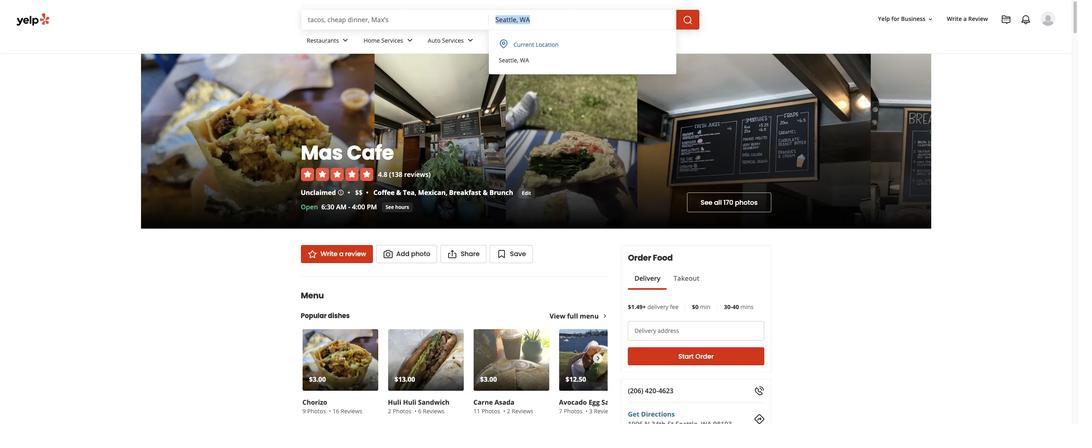 Task type: describe. For each thing, give the bounding box(es) containing it.
auto services
[[428, 36, 464, 44]]

wa
[[520, 56, 529, 64]]

unclaimed
[[301, 188, 336, 197]]

2 photo of mas cafe - seattle, wa, us. image from the left
[[506, 54, 637, 229]]

2 inside huli huli sandwich 2 photos
[[388, 408, 391, 416]]

directions
[[641, 410, 675, 419]]

mas cafe
[[301, 139, 394, 167]]

see hours
[[386, 204, 409, 211]]

view full menu link
[[550, 312, 608, 321]]

16 exclamation v2 image
[[338, 189, 344, 196]]

cafe
[[347, 139, 394, 167]]

3
[[589, 408, 593, 416]]

$1.49+ delivery fee
[[628, 303, 679, 311]]

dishes
[[328, 312, 350, 321]]

all
[[714, 198, 722, 207]]

write for write a review
[[947, 15, 962, 23]]

brunch
[[490, 188, 513, 197]]

coffee & tea link
[[374, 188, 415, 197]]

Order delivery text field
[[628, 322, 764, 341]]

2 , from the left
[[446, 188, 447, 197]]

1 , from the left
[[415, 188, 416, 197]]

24 share v2 image
[[448, 250, 457, 259]]

$0 min
[[692, 303, 710, 311]]

avocado egg sandwich 7 photos
[[559, 398, 633, 416]]

yelp for business
[[878, 15, 926, 23]]

open 6:30 am - 4:00 pm
[[301, 203, 377, 212]]

(138 reviews) link
[[389, 170, 431, 179]]

$3.00 for chorizo
[[309, 375, 326, 384]]

2 huli from the left
[[403, 398, 416, 408]]

start order
[[678, 352, 714, 362]]

start order button
[[628, 348, 764, 366]]

takeout
[[674, 274, 700, 283]]

projects image
[[1001, 15, 1011, 25]]

yelp for business button
[[875, 12, 937, 27]]

see all 170 photos link
[[687, 193, 771, 213]]

carne
[[474, 398, 493, 408]]

min
[[700, 303, 710, 311]]

24 save outline v2 image
[[497, 250, 507, 259]]

delivery for delivery
[[635, 274, 661, 283]]

14 chevron right outline image
[[602, 314, 608, 320]]

business
[[901, 15, 926, 23]]

7
[[559, 408, 562, 416]]

next image
[[593, 354, 602, 364]]

avocado egg sandwich image
[[559, 330, 635, 391]]

(206) 420-4623
[[628, 387, 674, 396]]

order inside start order 'button'
[[695, 352, 714, 362]]

services for home services
[[381, 36, 403, 44]]

delivery for delivery address
[[635, 327, 656, 335]]

home
[[364, 36, 380, 44]]

24 chevron down v2 image for auto services
[[466, 36, 475, 45]]

carne asada 11 photos
[[474, 398, 515, 416]]

6:30
[[321, 203, 334, 212]]

previous image
[[306, 354, 315, 364]]

reviews for avocado egg sandwich
[[594, 408, 616, 416]]

popular dishes
[[301, 312, 350, 321]]

unclaimed link
[[301, 188, 336, 197]]

4.8
[[378, 170, 387, 179]]

user actions element
[[872, 10, 1067, 61]]

24 chevron down v2 image for more
[[504, 36, 514, 45]]

view full menu
[[550, 312, 599, 321]]

420-
[[645, 387, 659, 396]]

restaurants
[[307, 36, 339, 44]]

add photo
[[396, 250, 430, 259]]

none field find
[[308, 15, 482, 24]]

pm
[[367, 203, 377, 212]]

1 photo of mas cafe - seattle, wa, us. image from the left
[[374, 54, 506, 229]]

view
[[550, 312, 565, 321]]

home services
[[364, 36, 403, 44]]

coffee & tea , mexican , breakfast & brunch
[[374, 188, 513, 197]]

get
[[628, 410, 639, 419]]

full
[[567, 312, 578, 321]]

tab list containing delivery
[[628, 274, 706, 290]]

30-40 mins
[[724, 303, 754, 311]]

tyler b. image
[[1041, 11, 1056, 26]]

a for review
[[964, 15, 967, 23]]

photos inside carne asada 11 photos
[[482, 408, 500, 416]]

photo of mas cafe - seattle, wa, us. chorizo burrito image
[[141, 54, 374, 229]]

photos inside huli huli sandwich 2 photos
[[393, 408, 412, 416]]

am
[[336, 203, 347, 212]]

mins
[[741, 303, 754, 311]]

see for see all 170 photos
[[701, 198, 713, 207]]

photos inside avocado egg sandwich 7 photos
[[564, 408, 583, 416]]

1 huli from the left
[[388, 398, 401, 408]]

6 reviews
[[418, 408, 445, 416]]

add
[[396, 250, 409, 259]]

6
[[418, 408, 421, 416]]

4.8 (138 reviews)
[[378, 170, 431, 179]]

photo
[[411, 250, 430, 259]]

delivery address
[[635, 327, 679, 335]]

delivery
[[648, 303, 669, 311]]

menu
[[301, 290, 324, 302]]

0 vertical spatial order
[[628, 252, 651, 264]]

Near text field
[[496, 15, 670, 24]]

order food
[[628, 252, 673, 264]]

location
[[536, 41, 559, 49]]

add photo link
[[376, 245, 437, 264]]

auto services link
[[421, 30, 482, 53]]

popular
[[301, 312, 327, 321]]

breakfast
[[449, 188, 481, 197]]

chorizo
[[302, 398, 327, 408]]

hours
[[395, 204, 409, 211]]

see all 170 photos
[[701, 198, 758, 207]]

menu
[[580, 312, 599, 321]]



Task type: vqa. For each thing, say whether or not it's contained in the screenshot.


Task type: locate. For each thing, give the bounding box(es) containing it.
1 & from the left
[[396, 188, 401, 197]]

start
[[678, 352, 694, 362]]

write left review
[[947, 15, 962, 23]]

0 horizontal spatial huli
[[388, 398, 401, 408]]

home services link
[[357, 30, 421, 53]]

24 chevron down v2 image
[[341, 36, 350, 45]]

$3.00 up carne
[[480, 375, 497, 384]]

sandwich up 3 reviews
[[602, 398, 633, 408]]

reviews for carne asada
[[512, 408, 533, 416]]

2 photos from the left
[[393, 408, 412, 416]]

seattle,
[[499, 56, 519, 64]]

40
[[732, 303, 739, 311]]

sandwich inside avocado egg sandwich 7 photos
[[602, 398, 633, 408]]

photos inside chorizo 9 photos
[[307, 408, 326, 416]]

services right 'home'
[[381, 36, 403, 44]]

0 horizontal spatial 2
[[388, 408, 391, 416]]

0 horizontal spatial see
[[386, 204, 394, 211]]

avocado
[[559, 398, 587, 408]]

24 directions v2 image
[[754, 415, 764, 425]]

reviews down egg
[[594, 408, 616, 416]]

1 reviews from the left
[[341, 408, 362, 416]]

chorizo image
[[302, 330, 378, 391]]

restaurants link
[[300, 30, 357, 53]]

sandwich for avocado egg sandwich
[[602, 398, 633, 408]]

  text field
[[496, 15, 670, 24]]

1 horizontal spatial 2
[[507, 408, 510, 416]]

24 marker v2 image
[[499, 39, 509, 49]]

current
[[514, 41, 534, 49]]

30-
[[724, 303, 732, 311]]

photos down carne
[[482, 408, 500, 416]]

open
[[301, 203, 318, 212]]

delivery left address
[[635, 327, 656, 335]]

write for write a review
[[321, 250, 337, 259]]

reviews for huli huli sandwich
[[423, 408, 445, 416]]

more
[[489, 36, 503, 44]]

review
[[345, 250, 366, 259]]

1 horizontal spatial a
[[964, 15, 967, 23]]

2 delivery from the top
[[635, 327, 656, 335]]

2 horizontal spatial 24 chevron down v2 image
[[504, 36, 514, 45]]

a inside write a review link
[[339, 250, 343, 259]]

write right 24 star v2 image on the left bottom of the page
[[321, 250, 337, 259]]

yelp
[[878, 15, 890, 23]]

1 vertical spatial order
[[695, 352, 714, 362]]

1 horizontal spatial services
[[442, 36, 464, 44]]

$3.00 for carne
[[480, 375, 497, 384]]

a for review
[[339, 250, 343, 259]]

coffee
[[374, 188, 395, 197]]

16 chevron down v2 image
[[927, 16, 934, 22]]

current location link
[[494, 37, 672, 53]]

reviews right 6
[[423, 408, 445, 416]]

see left hours
[[386, 204, 394, 211]]

1 $3.00 from the left
[[309, 375, 326, 384]]

2 down asada
[[507, 408, 510, 416]]

edit button
[[518, 189, 535, 199]]

&
[[396, 188, 401, 197], [483, 188, 488, 197]]

0 horizontal spatial sandwich
[[418, 398, 450, 408]]

sandwich
[[418, 398, 450, 408], [602, 398, 633, 408]]

services right auto
[[442, 36, 464, 44]]

9
[[302, 408, 306, 416]]

egg
[[589, 398, 600, 408]]

1 horizontal spatial &
[[483, 188, 488, 197]]

4:00
[[352, 203, 365, 212]]

photos left 6
[[393, 408, 412, 416]]

1 horizontal spatial order
[[695, 352, 714, 362]]

0 horizontal spatial &
[[396, 188, 401, 197]]

24 chevron down v2 image right "auto services"
[[466, 36, 475, 45]]

write inside user actions element
[[947, 15, 962, 23]]

food
[[653, 252, 673, 264]]

16 reviews
[[333, 408, 362, 416]]

170
[[723, 198, 733, 207]]

share
[[461, 250, 480, 259]]

sandwich inside huli huli sandwich 2 photos
[[418, 398, 450, 408]]

0 vertical spatial a
[[964, 15, 967, 23]]

share button
[[441, 245, 487, 264]]

0 horizontal spatial 24 chevron down v2 image
[[405, 36, 415, 45]]

24 phone v2 image
[[754, 387, 764, 396]]

a inside write a review link
[[964, 15, 967, 23]]

see left all
[[701, 198, 713, 207]]

1 services from the left
[[381, 36, 403, 44]]

reviews right 16
[[341, 408, 362, 416]]

more link
[[482, 30, 521, 53]]

11
[[474, 408, 480, 416]]

1 24 chevron down v2 image from the left
[[405, 36, 415, 45]]

chorizo 9 photos
[[302, 398, 327, 416]]

menu element
[[288, 277, 636, 425]]

1 horizontal spatial huli
[[403, 398, 416, 408]]

sandwich for huli huli sandwich
[[418, 398, 450, 408]]

photos down avocado
[[564, 408, 583, 416]]

0 horizontal spatial a
[[339, 250, 343, 259]]

photos down chorizo
[[307, 408, 326, 416]]

24 chevron down v2 image right the more
[[504, 36, 514, 45]]

$$
[[355, 188, 363, 197]]

0 horizontal spatial order
[[628, 252, 651, 264]]

mexican
[[418, 188, 446, 197]]

review
[[968, 15, 988, 23]]

None search field
[[301, 10, 701, 30]]

24 camera v2 image
[[383, 250, 393, 259]]

, left mexican link
[[415, 188, 416, 197]]

photo of mas cafe - seattle, wa, us. image
[[374, 54, 506, 229], [506, 54, 637, 229]]

reviews down asada
[[512, 408, 533, 416]]

$3.00 down previous icon
[[309, 375, 326, 384]]

mexican link
[[418, 188, 446, 197]]

notifications image
[[1021, 15, 1031, 25]]

3 photos from the left
[[482, 408, 500, 416]]

2 services from the left
[[442, 36, 464, 44]]

sandwich up '6 reviews'
[[418, 398, 450, 408]]

mas
[[301, 139, 343, 167]]

1 vertical spatial a
[[339, 250, 343, 259]]

2 $3.00 from the left
[[480, 375, 497, 384]]

carne asada image
[[474, 330, 549, 391]]

reviews for chorizo
[[341, 408, 362, 416]]

2 & from the left
[[483, 188, 488, 197]]

asada
[[495, 398, 515, 408]]

24 chevron down v2 image inside more link
[[504, 36, 514, 45]]

reviews)
[[404, 170, 431, 179]]

& left brunch at the left of page
[[483, 188, 488, 197]]

1 photos from the left
[[307, 408, 326, 416]]

order left food on the bottom right
[[628, 252, 651, 264]]

1 horizontal spatial sandwich
[[602, 398, 633, 408]]

seattle, wa
[[499, 56, 529, 64]]

1 vertical spatial delivery
[[635, 327, 656, 335]]

24 chevron down v2 image
[[405, 36, 415, 45], [466, 36, 475, 45], [504, 36, 514, 45]]

write a review
[[947, 15, 988, 23]]

delivery tab panel
[[628, 290, 706, 294]]

3 24 chevron down v2 image from the left
[[504, 36, 514, 45]]

photo of mas cafe - seattle, wa, us. juice, smoothie, frap menu image
[[637, 54, 871, 229]]

get directions
[[628, 410, 675, 419]]

tab list
[[628, 274, 706, 290]]

huli huli sandwich 2 photos
[[388, 398, 450, 416]]

0 vertical spatial write
[[947, 15, 962, 23]]

16
[[333, 408, 339, 416]]

24 chevron down v2 image left auto
[[405, 36, 415, 45]]

$12.50
[[566, 375, 586, 384]]

business categories element
[[300, 30, 1056, 53]]

1 horizontal spatial see
[[701, 198, 713, 207]]

2
[[388, 408, 391, 416], [507, 408, 510, 416]]

reviews
[[341, 408, 362, 416], [423, 408, 445, 416], [512, 408, 533, 416], [594, 408, 616, 416]]

, left breakfast at the top of page
[[446, 188, 447, 197]]

write a review link
[[301, 245, 373, 264]]

$0
[[692, 303, 699, 311]]

& left 'tea'
[[396, 188, 401, 197]]

4 photos from the left
[[564, 408, 583, 416]]

3 reviews from the left
[[512, 408, 533, 416]]

2 left 6
[[388, 408, 391, 416]]

2 reviews from the left
[[423, 408, 445, 416]]

2 2 from the left
[[507, 408, 510, 416]]

see for see hours
[[386, 204, 394, 211]]

$13.00
[[395, 375, 415, 384]]

see
[[701, 198, 713, 207], [386, 204, 394, 211]]

1 horizontal spatial ,
[[446, 188, 447, 197]]

seattle, wa link
[[494, 53, 670, 68]]

0 horizontal spatial ,
[[415, 188, 416, 197]]

save button
[[490, 245, 533, 264]]

-
[[348, 203, 350, 212]]

address
[[658, 327, 679, 335]]

fee
[[670, 303, 679, 311]]

24 chevron down v2 image for home services
[[405, 36, 415, 45]]

None field
[[308, 15, 482, 24], [496, 15, 670, 24], [496, 15, 670, 24]]

1 horizontal spatial 24 chevron down v2 image
[[466, 36, 475, 45]]

search image
[[683, 15, 693, 25]]

photos
[[307, 408, 326, 416], [393, 408, 412, 416], [482, 408, 500, 416], [564, 408, 583, 416]]

4623
[[659, 387, 674, 396]]

save
[[510, 250, 526, 259]]

services for auto services
[[442, 36, 464, 44]]

24 chevron down v2 image inside home services link
[[405, 36, 415, 45]]

1 vertical spatial write
[[321, 250, 337, 259]]

photo of mas cafe - seattle, wa, us. breakfast menu image
[[871, 54, 1078, 229]]

get directions link
[[628, 410, 675, 419]]

(138
[[389, 170, 402, 179]]

see hours link
[[382, 203, 413, 213]]

4 reviews from the left
[[594, 408, 616, 416]]

2 reviews
[[507, 408, 533, 416]]

order right start
[[695, 352, 714, 362]]

1 sandwich from the left
[[418, 398, 450, 408]]

$3.00
[[309, 375, 326, 384], [480, 375, 497, 384]]

huli huli sandwich image
[[388, 330, 464, 391]]

3 reviews
[[589, 408, 616, 416]]

photos
[[735, 198, 758, 207]]

a
[[964, 15, 967, 23], [339, 250, 343, 259]]

1 delivery from the top
[[635, 274, 661, 283]]

24 star v2 image
[[307, 250, 317, 259]]

Find text field
[[308, 15, 482, 24]]

2 sandwich from the left
[[602, 398, 633, 408]]

current location
[[514, 41, 559, 49]]

0 vertical spatial delivery
[[635, 274, 661, 283]]

0 horizontal spatial write
[[321, 250, 337, 259]]

1 horizontal spatial $3.00
[[480, 375, 497, 384]]

0 horizontal spatial $3.00
[[309, 375, 326, 384]]

delivery down order food
[[635, 274, 661, 283]]

1 2 from the left
[[388, 408, 391, 416]]

huli
[[388, 398, 401, 408], [403, 398, 416, 408]]

write a review link
[[944, 12, 991, 27]]

4.8 star rating image
[[301, 168, 373, 181]]

edit
[[522, 190, 531, 197]]

(206)
[[628, 387, 643, 396]]

breakfast & brunch link
[[449, 188, 513, 197]]

24 chevron down v2 image inside auto services link
[[466, 36, 475, 45]]

0 horizontal spatial services
[[381, 36, 403, 44]]

1 horizontal spatial write
[[947, 15, 962, 23]]

2 24 chevron down v2 image from the left
[[466, 36, 475, 45]]



